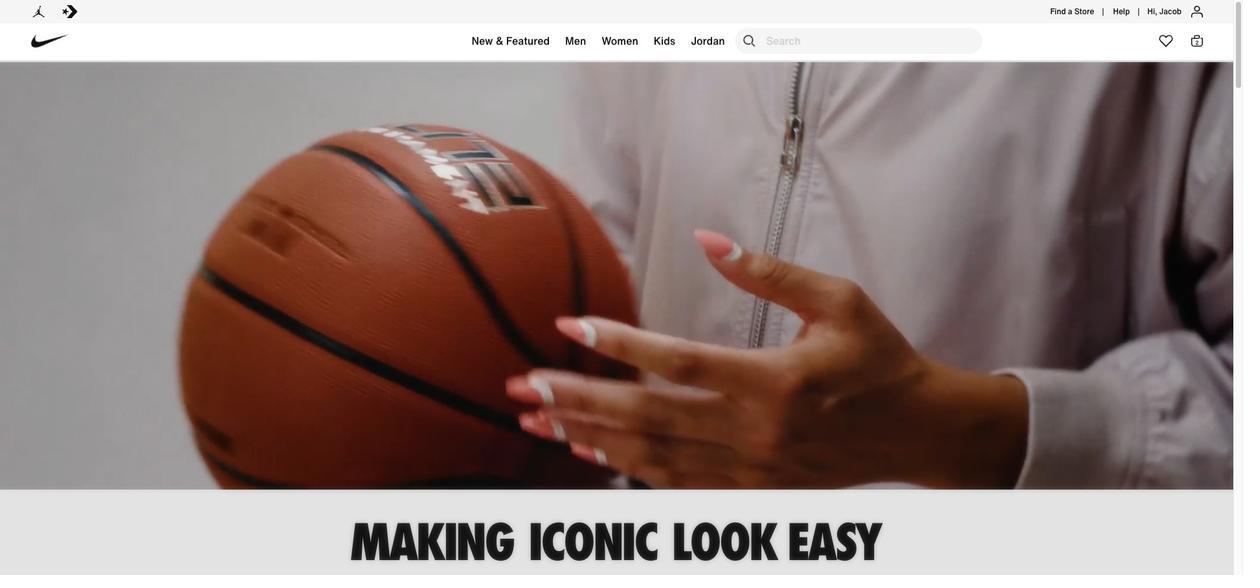 Task type: vqa. For each thing, say whether or not it's contained in the screenshot.
Free at top left
no



Task type: describe. For each thing, give the bounding box(es) containing it.
nike home page image
[[25, 18, 76, 68]]

hi, jacob. account & favorites element
[[1148, 6, 1182, 17]]

jordan image
[[31, 4, 47, 19]]



Task type: locate. For each thing, give the bounding box(es) containing it.
favorites image
[[1159, 35, 1174, 51]]

converse image
[[62, 4, 78, 19]]

Search Products text field
[[903, 30, 1056, 56]]

menu bar
[[220, 26, 1014, 65]]



